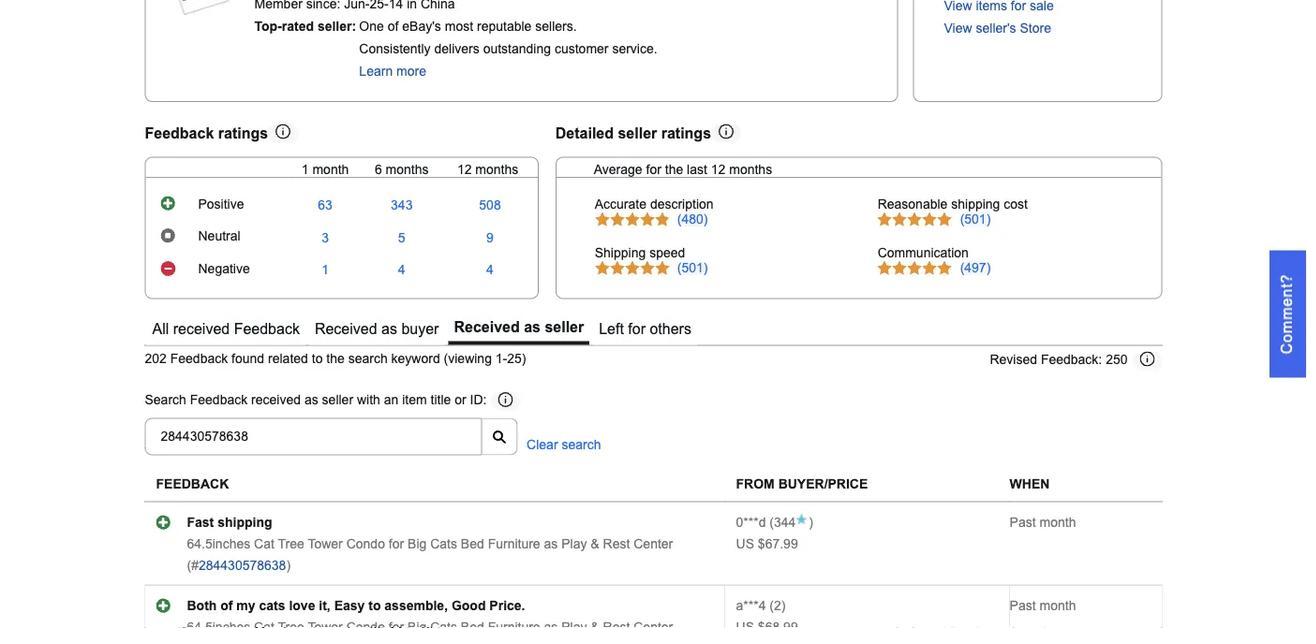 Task type: locate. For each thing, give the bounding box(es) containing it.
of
[[388, 19, 399, 34], [220, 599, 233, 613]]

2 feedback left by buyer. element from the top
[[736, 599, 766, 613]]

(501) button
[[960, 212, 991, 227], [677, 261, 708, 276]]

for right left
[[628, 321, 646, 338]]

0 vertical spatial shipping
[[951, 197, 1000, 212]]

seller inside button
[[545, 319, 584, 336]]

ratings
[[218, 124, 268, 141], [661, 124, 711, 141]]

1 months from the left
[[386, 162, 429, 177]]

speed
[[649, 246, 685, 260]]

1 horizontal spatial to
[[368, 599, 381, 613]]

ebay's
[[402, 19, 441, 34]]

cats
[[430, 537, 457, 552]]

months
[[386, 162, 429, 177], [475, 162, 518, 177], [729, 162, 772, 177]]

0 vertical spatial (
[[770, 516, 774, 530]]

left for others
[[599, 321, 691, 338]]

343 button
[[391, 198, 413, 213]]

1 button
[[322, 263, 329, 278]]

or
[[455, 394, 466, 408]]

1 ratings from the left
[[218, 124, 268, 141]]

to
[[312, 352, 323, 367], [368, 599, 381, 613]]

1 horizontal spatial 1
[[322, 263, 329, 277]]

0 horizontal spatial (501) button
[[677, 261, 708, 276]]

past month for 344
[[1010, 516, 1076, 530]]

) right 344
[[809, 516, 813, 530]]

1 month
[[301, 162, 349, 177]]

feedback
[[156, 478, 229, 492]]

0 vertical spatial received
[[173, 321, 230, 338]]

more
[[396, 64, 426, 79]]

received
[[173, 321, 230, 338], [251, 394, 301, 408]]

) down tree
[[286, 559, 291, 573]]

1 4 button from the left
[[398, 263, 405, 278]]

2 vertical spatial )
[[781, 599, 786, 613]]

1 vertical spatial 1
[[322, 263, 329, 277]]

(501) button down reasonable shipping cost
[[960, 212, 991, 227]]

as up e.g. vintage 1970's gibson guitars text field
[[304, 394, 318, 408]]

0 vertical spatial month
[[312, 162, 349, 177]]

for
[[646, 162, 661, 177], [628, 321, 646, 338], [389, 537, 404, 552]]

detailed
[[555, 124, 614, 141]]

( right a***4
[[770, 599, 774, 613]]

positive
[[198, 197, 244, 212]]

0 horizontal spatial 1
[[301, 162, 309, 177]]

reasonable
[[878, 197, 948, 212]]

0 vertical spatial (501) button
[[960, 212, 991, 227]]

search down received as buyer button
[[348, 352, 388, 367]]

1 horizontal spatial received
[[251, 394, 301, 408]]

shipping up 501 ratings received on reasonable shipping cost. click to check average rating. element
[[951, 197, 1000, 212]]

1 horizontal spatial search
[[562, 438, 601, 453]]

fast shipping
[[187, 516, 272, 530]]

1 vertical spatial past month
[[1010, 599, 1076, 613]]

0 horizontal spatial )
[[286, 559, 291, 573]]

501 ratings received on shipping speed. click to check average rating. element
[[677, 261, 708, 275]]

1 vertical spatial for
[[628, 321, 646, 338]]

1 vertical spatial search
[[562, 438, 601, 453]]

cost
[[1004, 197, 1028, 212]]

fast shipping element
[[187, 516, 272, 530]]

from buyer/price element
[[736, 478, 868, 492]]

1 horizontal spatial 4 button
[[486, 263, 494, 278]]

furniture
[[488, 537, 540, 552]]

accurate description
[[595, 197, 714, 212]]

top-
[[254, 19, 282, 34]]

search right clear
[[562, 438, 601, 453]]

months right last
[[729, 162, 772, 177]]

1 vertical spatial (501)
[[677, 261, 708, 275]]

0 horizontal spatial 4 button
[[398, 263, 405, 278]]

for inside button
[[628, 321, 646, 338]]

0 vertical spatial (501)
[[960, 212, 991, 227]]

received for received as seller
[[454, 319, 520, 336]]

1 vertical spatial the
[[326, 352, 345, 367]]

a***4 ( 2 )
[[736, 599, 786, 613]]

feedback left by buyer. element containing 0***d
[[736, 516, 766, 530]]

feedback left by buyer. element left 2
[[736, 599, 766, 613]]

past month element
[[1010, 516, 1076, 530], [1010, 599, 1076, 613]]

e.g. Vintage 1970's Gibson Guitars text field
[[145, 419, 482, 456]]

left for others button
[[593, 314, 697, 345]]

0 horizontal spatial (501)
[[677, 261, 708, 275]]

1 vertical spatial (501) button
[[677, 261, 708, 276]]

assemble,
[[384, 599, 448, 613]]

2 vertical spatial seller
[[322, 394, 353, 408]]

received up 1-
[[454, 319, 520, 336]]

feedback inside button
[[234, 321, 300, 338]]

seller left left
[[545, 319, 584, 336]]

1 horizontal spatial months
[[475, 162, 518, 177]]

1 past from the top
[[1010, 516, 1036, 530]]

0 vertical spatial for
[[646, 162, 661, 177]]

month for a***4
[[1040, 599, 1076, 613]]

2 past month element from the top
[[1010, 599, 1076, 613]]

2 vertical spatial for
[[389, 537, 404, 552]]

the up search feedback received as seller with an item title or id:
[[326, 352, 345, 367]]

2 months from the left
[[475, 162, 518, 177]]

4 for 2nd 4 button from the right
[[398, 263, 405, 277]]

communication
[[878, 246, 969, 260]]

seller left with
[[322, 394, 353, 408]]

feedback left by buyer. element containing a***4
[[736, 599, 766, 613]]

1 vertical spatial seller
[[545, 319, 584, 336]]

cat
[[254, 537, 274, 552]]

as left play
[[544, 537, 558, 552]]

0 horizontal spatial received
[[315, 321, 377, 338]]

1 vertical spatial feedback left by buyer. element
[[736, 599, 766, 613]]

clear
[[527, 438, 558, 453]]

past month element for 344
[[1010, 516, 1076, 530]]

1 horizontal spatial received
[[454, 319, 520, 336]]

1 horizontal spatial (501) button
[[960, 212, 991, 227]]

ratings up the average for the last 12 months
[[661, 124, 711, 141]]

1 vertical spatial past
[[1010, 599, 1036, 613]]

1 horizontal spatial 4
[[486, 263, 494, 277]]

2 vertical spatial month
[[1040, 599, 1076, 613]]

2 horizontal spatial seller
[[618, 124, 657, 141]]

feedback element
[[156, 478, 229, 492]]

seller up average
[[618, 124, 657, 141]]

12 months
[[457, 162, 518, 177]]

to right related
[[312, 352, 323, 367]]

202
[[145, 352, 167, 367]]

1 horizontal spatial ratings
[[661, 124, 711, 141]]

price.
[[489, 599, 525, 613]]

average
[[594, 162, 642, 177]]

description
[[650, 197, 714, 212]]

0 horizontal spatial 4
[[398, 263, 405, 277]]

(497) button
[[960, 261, 991, 276]]

284430578638 )
[[199, 559, 291, 573]]

2 horizontal spatial months
[[729, 162, 772, 177]]

past for 344
[[1010, 516, 1036, 530]]

seller's
[[976, 21, 1016, 36]]

received as buyer button
[[309, 314, 445, 345]]

easy
[[334, 599, 365, 613]]

shipping up the cat
[[218, 516, 272, 530]]

2 4 from the left
[[486, 263, 494, 277]]

4 button
[[398, 263, 405, 278], [486, 263, 494, 278]]

2 horizontal spatial )
[[809, 516, 813, 530]]

0***d
[[736, 516, 766, 530]]

1 vertical spatial past month element
[[1010, 599, 1076, 613]]

2 12 from the left
[[711, 162, 726, 177]]

1 feedback left by buyer. element from the top
[[736, 516, 766, 530]]

0 vertical spatial the
[[665, 162, 683, 177]]

2 past month from the top
[[1010, 599, 1076, 613]]

4 down 9 button
[[486, 263, 494, 277]]

0 vertical spatial past month element
[[1010, 516, 1076, 530]]

past month
[[1010, 516, 1076, 530], [1010, 599, 1076, 613]]

0 vertical spatial past month
[[1010, 516, 1076, 530]]

1 vertical spatial shipping
[[218, 516, 272, 530]]

seller
[[618, 124, 657, 141], [545, 319, 584, 336], [322, 394, 353, 408]]

1 past month from the top
[[1010, 516, 1076, 530]]

as
[[524, 319, 541, 336], [381, 321, 397, 338], [304, 394, 318, 408], [544, 537, 558, 552]]

0 horizontal spatial months
[[386, 162, 429, 177]]

2 ( from the top
[[770, 599, 774, 613]]

0 vertical spatial to
[[312, 352, 323, 367]]

with
[[357, 394, 380, 408]]

feedback down found
[[190, 394, 248, 408]]

1 past month element from the top
[[1010, 516, 1076, 530]]

for left big at left bottom
[[389, 537, 404, 552]]

shipping
[[595, 246, 646, 260]]

from
[[736, 478, 775, 492]]

feedback up found
[[234, 321, 300, 338]]

to right easy
[[368, 599, 381, 613]]

(501) down speed
[[677, 261, 708, 275]]

view seller's store link
[[944, 21, 1051, 36]]

12 right last
[[711, 162, 726, 177]]

clear search button
[[527, 438, 601, 453]]

5 button
[[398, 231, 405, 245]]

feedback left by buyer. element for 2
[[736, 599, 766, 613]]

of left my
[[220, 599, 233, 613]]

0 horizontal spatial received
[[173, 321, 230, 338]]

4 button down 5 button at top
[[398, 263, 405, 278]]

of right one
[[388, 19, 399, 34]]

0 vertical spatial past
[[1010, 516, 1036, 530]]

2 past from the top
[[1010, 599, 1036, 613]]

) right a***4
[[781, 599, 786, 613]]

$67.99
[[758, 537, 798, 552]]

1 horizontal spatial the
[[665, 162, 683, 177]]

all received feedback
[[152, 321, 300, 338]]

1 vertical spatial of
[[220, 599, 233, 613]]

1 vertical spatial )
[[286, 559, 291, 573]]

as left buyer
[[381, 321, 397, 338]]

for up 'accurate description'
[[646, 162, 661, 177]]

past month for 2
[[1010, 599, 1076, 613]]

1 horizontal spatial 12
[[711, 162, 726, 177]]

feedback left by buyer. element up us
[[736, 516, 766, 530]]

)
[[809, 516, 813, 530], [286, 559, 291, 573], [781, 599, 786, 613]]

past
[[1010, 516, 1036, 530], [1010, 599, 1036, 613]]

ratings up positive
[[218, 124, 268, 141]]

0 vertical spatial )
[[809, 516, 813, 530]]

(480) button
[[677, 212, 708, 227]]

0 vertical spatial feedback left by buyer. element
[[736, 516, 766, 530]]

one
[[359, 19, 384, 34]]

feedback left by buyer. element for 344
[[736, 516, 766, 530]]

1 horizontal spatial of
[[388, 19, 399, 34]]

0 horizontal spatial of
[[220, 599, 233, 613]]

reputable
[[477, 19, 532, 34]]

0 horizontal spatial ratings
[[218, 124, 268, 141]]

0 horizontal spatial 12
[[457, 162, 472, 177]]

1 for 1 button
[[322, 263, 329, 277]]

keyword
[[391, 352, 440, 367]]

1 horizontal spatial (501)
[[960, 212, 991, 227]]

0 horizontal spatial shipping
[[218, 516, 272, 530]]

clear search
[[527, 438, 601, 453]]

1 ( from the top
[[770, 516, 774, 530]]

1 12 from the left
[[457, 162, 472, 177]]

0 horizontal spatial search
[[348, 352, 388, 367]]

the left last
[[665, 162, 683, 177]]

last
[[687, 162, 707, 177]]

(501) button down speed
[[677, 261, 708, 276]]

1 horizontal spatial shipping
[[951, 197, 1000, 212]]

0 vertical spatial 1
[[301, 162, 309, 177]]

months right the 6
[[386, 162, 429, 177]]

3 months from the left
[[729, 162, 772, 177]]

0 vertical spatial of
[[388, 19, 399, 34]]

4 button down 9 button
[[486, 263, 494, 278]]

revised
[[990, 353, 1037, 367]]

received as buyer
[[315, 321, 439, 338]]

(501) down reasonable shipping cost
[[960, 212, 991, 227]]

( right '0***d' in the bottom right of the page
[[770, 516, 774, 530]]

month
[[312, 162, 349, 177], [1040, 516, 1076, 530], [1040, 599, 1076, 613]]

received up "202 feedback found related to the search keyword (viewing 1-25)"
[[315, 321, 377, 338]]

1 for 1 month
[[301, 162, 309, 177]]

&
[[591, 537, 599, 552]]

comment?
[[1278, 274, 1295, 355]]

id:
[[470, 394, 487, 408]]

received
[[454, 319, 520, 336], [315, 321, 377, 338]]

search inside clear search "button"
[[562, 438, 601, 453]]

past month element for 2
[[1010, 599, 1076, 613]]

1 horizontal spatial seller
[[545, 319, 584, 336]]

received for received as buyer
[[315, 321, 377, 338]]

1 vertical spatial received
[[251, 394, 301, 408]]

4 down 5 button at top
[[398, 263, 405, 277]]

1 vertical spatial month
[[1040, 516, 1076, 530]]

12 right 6 months
[[457, 162, 472, 177]]

tower
[[308, 537, 343, 552]]

1 vertical spatial (
[[770, 599, 774, 613]]

1 4 from the left
[[398, 263, 405, 277]]

for for average
[[646, 162, 661, 177]]

months up 508
[[475, 162, 518, 177]]

received right all
[[173, 321, 230, 338]]

feedback:
[[1041, 353, 1102, 367]]

(
[[770, 516, 774, 530], [770, 599, 774, 613]]

item
[[402, 394, 427, 408]]

received down related
[[251, 394, 301, 408]]

3 button
[[322, 231, 329, 245]]

feedback left by buyer. element
[[736, 516, 766, 530], [736, 599, 766, 613]]



Task type: vqa. For each thing, say whether or not it's contained in the screenshot.
'$67.99'
yes



Task type: describe. For each thing, give the bounding box(es) containing it.
501 ratings received on reasonable shipping cost. click to check average rating. element
[[960, 212, 991, 227]]

negative
[[198, 262, 250, 277]]

us
[[736, 537, 754, 552]]

1 horizontal spatial )
[[781, 599, 786, 613]]

(501) for shipping
[[960, 212, 991, 227]]

view seller's store
[[944, 21, 1051, 36]]

2 ratings from the left
[[661, 124, 711, 141]]

as inside 64.5inches cat tree tower condo for big cats bed furniture as play & rest center (#
[[544, 537, 558, 552]]

508 button
[[479, 198, 501, 213]]

(501) button for speed
[[677, 261, 708, 276]]

shipping for reasonable
[[951, 197, 1000, 212]]

rated
[[282, 19, 314, 34]]

us $67.99
[[736, 537, 798, 552]]

( 344
[[766, 516, 796, 530]]

all received feedback button
[[147, 314, 305, 345]]

284430578638
[[199, 559, 286, 573]]

2
[[774, 599, 781, 613]]

202 feedback found related to the search keyword (viewing 1-25)
[[145, 352, 526, 367]]

344
[[774, 516, 796, 530]]

of inside top-rated seller: one of ebay's most reputable sellers. consistently delivers outstanding customer service. learn more
[[388, 19, 399, 34]]

reasonable shipping cost
[[878, 197, 1028, 212]]

comment? link
[[1270, 251, 1307, 378]]

rest
[[603, 537, 630, 552]]

sellers.
[[535, 19, 577, 34]]

(501) for speed
[[677, 261, 708, 275]]

fast
[[187, 516, 214, 530]]

good
[[452, 599, 486, 613]]

(viewing
[[444, 352, 492, 367]]

497 ratings received on communication. click to check average rating. element
[[960, 261, 991, 275]]

(#
[[187, 559, 199, 573]]

9 button
[[486, 231, 494, 245]]

received as seller button
[[448, 314, 590, 345]]

63 button
[[318, 198, 332, 213]]

average for the last 12 months
[[594, 162, 772, 177]]

for inside 64.5inches cat tree tower condo for big cats bed furniture as play & rest center (#
[[389, 537, 404, 552]]

outstanding
[[483, 42, 551, 56]]

480 ratings received on accurate description. click to check average rating. element
[[677, 212, 708, 227]]

(501) button for shipping
[[960, 212, 991, 227]]

months for 12 months
[[475, 162, 518, 177]]

feedback up positive
[[145, 124, 214, 141]]

when
[[1010, 478, 1050, 492]]

neutral
[[198, 229, 240, 244]]

title
[[431, 394, 451, 408]]

love
[[289, 599, 315, 613]]

as up 25) at left
[[524, 319, 541, 336]]

343
[[391, 198, 413, 213]]

accurate
[[595, 197, 647, 212]]

top-rated seller: one of ebay's most reputable sellers. consistently delivers outstanding customer service. learn more
[[254, 19, 657, 79]]

customer
[[555, 42, 609, 56]]

feedback down "all received feedback" button
[[170, 352, 228, 367]]

feedback ratings
[[145, 124, 268, 141]]

condo
[[346, 537, 385, 552]]

past for 2
[[1010, 599, 1036, 613]]

for for left
[[628, 321, 646, 338]]

found
[[232, 352, 264, 367]]

big
[[408, 537, 427, 552]]

my
[[236, 599, 255, 613]]

when element
[[1010, 478, 1050, 492]]

received as seller
[[454, 319, 584, 336]]

5
[[398, 231, 405, 245]]

from buyer/price
[[736, 478, 868, 492]]

both of my cats love it, easy to assemble, good price. element
[[187, 599, 525, 613]]

delivers
[[434, 42, 479, 56]]

play
[[561, 537, 587, 552]]

it,
[[319, 599, 331, 613]]

(480)
[[677, 212, 708, 227]]

0 horizontal spatial the
[[326, 352, 345, 367]]

months for 6 months
[[386, 162, 429, 177]]

others
[[650, 321, 691, 338]]

tree
[[278, 537, 304, 552]]

0 horizontal spatial to
[[312, 352, 323, 367]]

0 horizontal spatial seller
[[322, 394, 353, 408]]

1 vertical spatial to
[[368, 599, 381, 613]]

related
[[268, 352, 308, 367]]

center
[[634, 537, 673, 552]]

25)
[[507, 352, 526, 367]]

0 vertical spatial search
[[348, 352, 388, 367]]

508
[[479, 198, 501, 213]]

detailed seller ratings
[[555, 124, 711, 141]]

bed
[[461, 537, 484, 552]]

learn more link
[[359, 64, 426, 79]]

search
[[145, 394, 186, 408]]

buyer
[[401, 321, 439, 338]]

64.5inches cat tree tower condo for big cats bed furniture as play & rest center (#
[[187, 537, 673, 573]]

6 months
[[375, 162, 429, 177]]

both of my cats love it, easy to assemble, good price.
[[187, 599, 525, 613]]

2 4 button from the left
[[486, 263, 494, 278]]

4 for first 4 button from right
[[486, 263, 494, 277]]

received inside button
[[173, 321, 230, 338]]

284430578638 link
[[199, 559, 286, 573]]

64.5inches
[[187, 537, 250, 552]]

a***4
[[736, 599, 766, 613]]

all
[[152, 321, 169, 338]]

shipping speed
[[595, 246, 685, 260]]

shipping for fast
[[218, 516, 272, 530]]

(497)
[[960, 261, 991, 275]]

63
[[318, 198, 332, 213]]

month for 0***d
[[1040, 516, 1076, 530]]

1-
[[495, 352, 507, 367]]

0 vertical spatial seller
[[618, 124, 657, 141]]

left
[[599, 321, 624, 338]]



